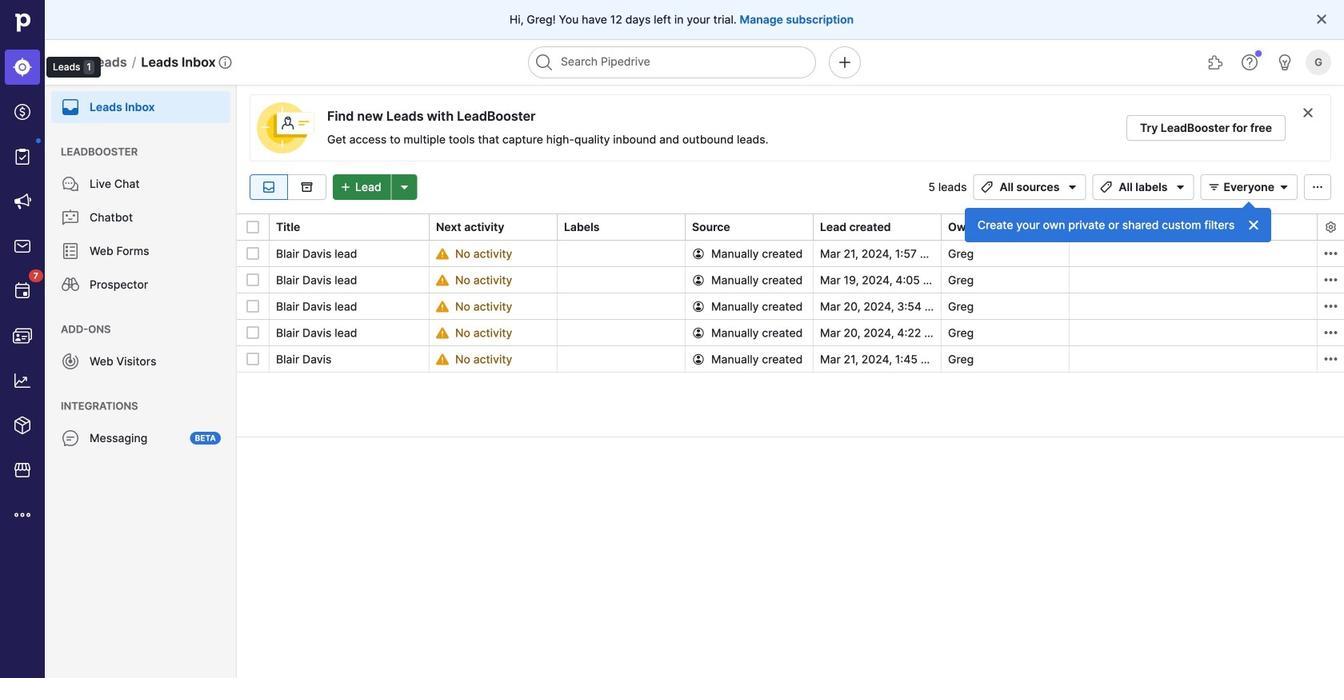 Task type: locate. For each thing, give the bounding box(es) containing it.
row
[[237, 241, 1345, 267], [237, 267, 1345, 294], [237, 293, 1345, 320], [237, 319, 1345, 347], [237, 346, 1345, 373]]

0 vertical spatial color warning image
[[436, 248, 449, 261]]

2 row from the top
[[237, 267, 1345, 294]]

2 vertical spatial color warning image
[[436, 353, 449, 366]]

1 vertical spatial color secondary image
[[1322, 297, 1341, 316]]

leads image
[[13, 58, 32, 77]]

color warning image
[[436, 274, 449, 287], [436, 301, 449, 313]]

campaigns image
[[13, 192, 32, 211]]

Search Pipedrive field
[[528, 46, 816, 78]]

2 color undefined image from the top
[[61, 352, 80, 371]]

0 vertical spatial color undefined image
[[61, 275, 80, 295]]

archive image
[[297, 181, 317, 194]]

color secondary image
[[1302, 106, 1315, 119], [1325, 221, 1338, 234], [1322, 244, 1341, 263], [1322, 323, 1341, 343]]

0 vertical spatial color warning image
[[436, 274, 449, 287]]

color secondary image
[[1322, 271, 1341, 290], [1322, 297, 1341, 316], [1322, 350, 1341, 369]]

1 row from the top
[[237, 241, 1345, 267]]

more image
[[13, 506, 32, 525]]

color primary inverted image
[[1248, 219, 1261, 232]]

3 color warning image from the top
[[436, 353, 449, 366]]

menu toggle image
[[61, 53, 80, 72]]

color primary image
[[1316, 13, 1329, 26], [336, 181, 355, 194], [978, 181, 997, 194], [1063, 181, 1082, 194], [1205, 181, 1224, 194], [247, 221, 259, 234], [247, 247, 259, 260], [692, 248, 705, 261], [692, 274, 705, 287], [692, 301, 705, 313], [692, 327, 705, 340]]

color secondary image for third row from the top
[[1322, 297, 1341, 316]]

1 color undefined image from the top
[[61, 275, 80, 295]]

add lead options image
[[395, 181, 414, 194]]

3 color secondary image from the top
[[1322, 350, 1341, 369]]

color warning image
[[436, 248, 449, 261], [436, 327, 449, 340], [436, 353, 449, 366]]

0 vertical spatial color secondary image
[[1322, 271, 1341, 290]]

color undefined image
[[61, 275, 80, 295], [61, 352, 80, 371]]

sales inbox image
[[13, 237, 32, 256]]

products image
[[13, 416, 32, 435]]

1 vertical spatial color warning image
[[436, 301, 449, 313]]

1 vertical spatial color undefined image
[[61, 352, 80, 371]]

deals image
[[13, 102, 32, 122]]

quick add image
[[836, 53, 855, 72]]

2 color secondary image from the top
[[1322, 297, 1341, 316]]

color warning image for 1st row from the top of the page
[[436, 248, 449, 261]]

grid
[[237, 213, 1345, 679]]

2 color warning image from the top
[[436, 327, 449, 340]]

color undefined image
[[61, 98, 80, 117], [13, 147, 32, 166], [61, 174, 80, 194], [61, 208, 80, 227], [61, 242, 80, 261], [13, 282, 32, 301], [61, 429, 80, 448]]

1 vertical spatial color warning image
[[436, 327, 449, 340]]

1 color secondary image from the top
[[1322, 271, 1341, 290]]

2 vertical spatial color secondary image
[[1322, 350, 1341, 369]]

1 color warning image from the top
[[436, 248, 449, 261]]

5 row from the top
[[237, 346, 1345, 373]]

info image
[[219, 56, 232, 69]]

add lead element
[[333, 174, 418, 200]]

2 color warning image from the top
[[436, 301, 449, 313]]

menu item
[[0, 45, 45, 90], [45, 85, 237, 123]]

color primary image
[[1097, 181, 1116, 194], [1171, 181, 1190, 194], [1275, 181, 1294, 194], [1309, 181, 1328, 194], [247, 274, 259, 287], [247, 300, 259, 313], [247, 327, 259, 339], [247, 353, 259, 366], [692, 353, 705, 366]]

color secondary image for second row from the top
[[1322, 271, 1341, 290]]

menu
[[0, 0, 101, 679], [45, 85, 237, 679]]



Task type: describe. For each thing, give the bounding box(es) containing it.
contacts image
[[13, 327, 32, 346]]

color secondary image for fifth row from the top
[[1322, 350, 1341, 369]]

quick help image
[[1241, 53, 1260, 72]]

1 color warning image from the top
[[436, 274, 449, 287]]

marketplace image
[[13, 461, 32, 480]]

inbox image
[[259, 181, 279, 194]]

4 row from the top
[[237, 319, 1345, 347]]

color primary image inside add lead element
[[336, 181, 355, 194]]

sales assistant image
[[1276, 53, 1295, 72]]

color warning image for 2nd row from the bottom
[[436, 327, 449, 340]]

color warning image for fifth row from the top
[[436, 353, 449, 366]]

3 row from the top
[[237, 293, 1345, 320]]

insights image
[[13, 371, 32, 391]]

home image
[[10, 10, 34, 34]]



Task type: vqa. For each thing, say whether or not it's contained in the screenshot.
contacts image
yes



